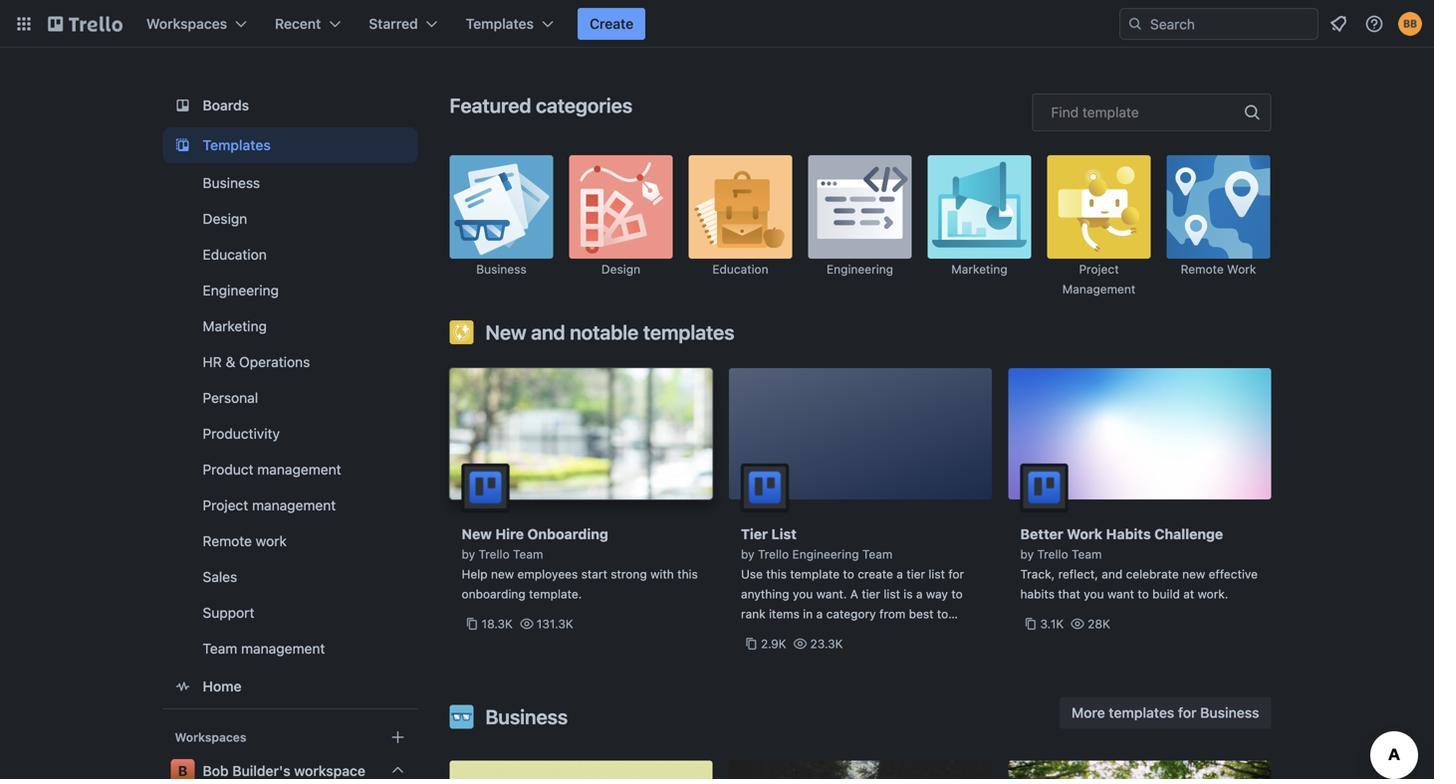 Task type: vqa. For each thing, say whether or not it's contained in the screenshot.
2nd you from the right
yes



Task type: locate. For each thing, give the bounding box(es) containing it.
a
[[897, 568, 903, 582], [916, 588, 923, 601], [816, 607, 823, 621]]

1 horizontal spatial design
[[601, 262, 640, 276]]

employees
[[517, 568, 578, 582]]

0 horizontal spatial for
[[948, 568, 964, 582]]

challenge
[[1154, 526, 1223, 543]]

back to home image
[[48, 8, 122, 40]]

new and notable templates
[[485, 321, 735, 344]]

1 horizontal spatial you
[[1084, 588, 1104, 601]]

new left hire
[[462, 526, 492, 543]]

to up a
[[843, 568, 854, 582]]

1 vertical spatial a
[[916, 588, 923, 601]]

0 vertical spatial and
[[531, 321, 565, 344]]

productivity link
[[163, 418, 418, 450]]

a right in
[[816, 607, 823, 621]]

1 vertical spatial project management link
[[163, 490, 418, 522]]

team down work
[[1072, 548, 1102, 562]]

templates
[[466, 15, 534, 32], [203, 137, 271, 153]]

management down productivity "link"
[[257, 462, 341, 478]]

1 vertical spatial template
[[790, 568, 840, 582]]

remote work link
[[1167, 155, 1270, 299], [163, 526, 418, 558]]

home
[[203, 679, 242, 695]]

1 trello from the left
[[479, 548, 510, 562]]

template up want.
[[790, 568, 840, 582]]

goat'd
[[741, 647, 783, 661]]

2 horizontal spatial by
[[1020, 548, 1034, 562]]

0 vertical spatial remote work
[[1181, 262, 1256, 276]]

new for new hire onboarding by trello team help new employees start strong with this onboarding template.
[[462, 526, 492, 543]]

3 trello from the left
[[1037, 548, 1068, 562]]

0 horizontal spatial this
[[677, 568, 698, 582]]

0 horizontal spatial remote
[[203, 533, 252, 550]]

marketing link for rightmost project management link
[[928, 155, 1031, 299]]

better work habits challenge by trello team track, reflect, and celebrate new effective habits that you want to build at work.
[[1020, 526, 1258, 601]]

marketing up "&"
[[203, 318, 267, 335]]

trello engineering team image
[[741, 464, 789, 512]]

engineering
[[827, 262, 893, 276], [203, 282, 279, 299], [792, 548, 859, 562]]

education link
[[689, 155, 792, 299], [163, 239, 418, 271]]

0 horizontal spatial template
[[790, 568, 840, 582]]

remote down remote work icon at top right
[[1181, 262, 1224, 276]]

0 horizontal spatial design link
[[163, 203, 418, 235]]

search image
[[1127, 16, 1143, 32]]

team down hire
[[513, 548, 543, 562]]

0 horizontal spatial education
[[203, 246, 267, 263]]

1 vertical spatial marketing link
[[163, 311, 418, 343]]

a right the is
[[916, 588, 923, 601]]

0 horizontal spatial trello
[[479, 548, 510, 562]]

1 horizontal spatial project management link
[[1047, 155, 1151, 299]]

templates button
[[454, 8, 566, 40]]

new for new and notable templates
[[485, 321, 526, 344]]

for up players,
[[948, 568, 964, 582]]

engineering link
[[808, 155, 912, 299], [163, 275, 418, 307]]

sales
[[203, 569, 237, 586]]

&
[[226, 354, 235, 370]]

project management down project management icon
[[1062, 262, 1136, 296]]

1 horizontal spatial education link
[[689, 155, 792, 299]]

2 trello from the left
[[758, 548, 789, 562]]

best
[[909, 607, 934, 621], [862, 627, 886, 641]]

1 horizontal spatial by
[[741, 548, 755, 562]]

and
[[531, 321, 565, 344], [1102, 568, 1123, 582], [865, 647, 886, 661]]

best right be: at the bottom right
[[862, 627, 886, 641]]

1 vertical spatial project
[[203, 497, 248, 514]]

template inside the tier list by trello engineering team use this template to create a tier list for anything you want. a tier list is a way to rank items in a category from best to worst. this could be: best nba players, goat'd pasta dishes, and tastiest fast food joints.
[[790, 568, 840, 582]]

work up sales link
[[256, 533, 287, 550]]

engineering up want.
[[792, 548, 859, 562]]

project down product
[[203, 497, 248, 514]]

0 vertical spatial template
[[1082, 104, 1139, 120]]

2 vertical spatial and
[[865, 647, 886, 661]]

trello down 'list'
[[758, 548, 789, 562]]

trello team image
[[462, 464, 509, 512]]

and up the want
[[1102, 568, 1123, 582]]

you up in
[[793, 588, 813, 601]]

project management link
[[1047, 155, 1151, 299], [163, 490, 418, 522]]

remote up sales
[[203, 533, 252, 550]]

templates inside "button"
[[1109, 705, 1174, 722]]

1 vertical spatial and
[[1102, 568, 1123, 582]]

project management
[[1062, 262, 1136, 296], [203, 497, 336, 514]]

1 vertical spatial remote work link
[[163, 526, 418, 558]]

to right way
[[951, 588, 963, 601]]

0 vertical spatial business icon image
[[450, 155, 553, 259]]

1 horizontal spatial trello
[[758, 548, 789, 562]]

productivity
[[203, 426, 280, 442]]

1 vertical spatial design
[[601, 262, 640, 276]]

trello inside better work habits challenge by trello team track, reflect, and celebrate new effective habits that you want to build at work.
[[1037, 548, 1068, 562]]

trello
[[479, 548, 510, 562], [758, 548, 789, 562], [1037, 548, 1068, 562]]

1 horizontal spatial engineering link
[[808, 155, 912, 299]]

1 horizontal spatial templates
[[1109, 705, 1174, 722]]

0 horizontal spatial templates
[[643, 321, 735, 344]]

0 horizontal spatial by
[[462, 548, 475, 562]]

new hire onboarding by trello team help new employees start strong with this onboarding template.
[[462, 526, 698, 601]]

sales link
[[163, 562, 418, 594]]

categories
[[536, 94, 632, 117]]

1 vertical spatial marketing
[[203, 318, 267, 335]]

0 vertical spatial project
[[1079, 262, 1119, 276]]

1 vertical spatial remote
[[203, 533, 252, 550]]

templates up featured on the top left of page
[[466, 15, 534, 32]]

1 horizontal spatial best
[[909, 607, 934, 621]]

workspaces up board image
[[146, 15, 227, 32]]

management
[[1062, 282, 1136, 296], [257, 462, 341, 478], [252, 497, 336, 514], [241, 641, 325, 657]]

team inside new hire onboarding by trello team help new employees start strong with this onboarding template.
[[513, 548, 543, 562]]

to up players,
[[937, 607, 948, 621]]

1 vertical spatial templates
[[203, 137, 271, 153]]

design link
[[569, 155, 673, 299], [163, 203, 418, 235]]

work down remote work icon at top right
[[1227, 262, 1256, 276]]

1 by from the left
[[462, 548, 475, 562]]

list up way
[[929, 568, 945, 582]]

this right with
[[677, 568, 698, 582]]

use
[[741, 568, 763, 582]]

business inside "button"
[[1200, 705, 1259, 722]]

engineering down engineering icon
[[827, 262, 893, 276]]

1 horizontal spatial remote
[[1181, 262, 1224, 276]]

create
[[858, 568, 893, 582]]

project management down "product management"
[[203, 497, 336, 514]]

1 vertical spatial business icon image
[[450, 706, 474, 729]]

1 horizontal spatial templates
[[466, 15, 534, 32]]

by inside the tier list by trello engineering team use this template to create a tier list for anything you want. a tier list is a way to rank items in a category from best to worst. this could be: best nba players, goat'd pasta dishes, and tastiest fast food joints.
[[741, 548, 755, 562]]

1 horizontal spatial design link
[[569, 155, 673, 299]]

this
[[779, 627, 803, 641]]

a right create
[[897, 568, 903, 582]]

0 notifications image
[[1326, 12, 1350, 36]]

0 vertical spatial tier
[[906, 568, 925, 582]]

1 vertical spatial list
[[884, 588, 900, 601]]

0 horizontal spatial remote work link
[[163, 526, 418, 558]]

to inside better work habits challenge by trello team track, reflect, and celebrate new effective habits that you want to build at work.
[[1138, 588, 1149, 601]]

1 horizontal spatial new
[[1182, 568, 1205, 582]]

1 this from the left
[[677, 568, 698, 582]]

1 you from the left
[[793, 588, 813, 601]]

0 horizontal spatial best
[[862, 627, 886, 641]]

this up anything
[[766, 568, 787, 582]]

marketing link
[[928, 155, 1031, 299], [163, 311, 418, 343]]

and right dishes,
[[865, 647, 886, 661]]

0 horizontal spatial remote work
[[203, 533, 287, 550]]

2 new from the left
[[1182, 568, 1205, 582]]

by up the track,
[[1020, 548, 1034, 562]]

support link
[[163, 598, 418, 629]]

1 vertical spatial project management
[[203, 497, 336, 514]]

by up use
[[741, 548, 755, 562]]

1 horizontal spatial and
[[865, 647, 886, 661]]

team
[[513, 548, 543, 562], [862, 548, 893, 562], [1072, 548, 1102, 562], [203, 641, 237, 657]]

business link for the leftmost education link
[[163, 167, 418, 199]]

tier up the is
[[906, 568, 925, 582]]

and inside better work habits challenge by trello team track, reflect, and celebrate new effective habits that you want to build at work.
[[1102, 568, 1123, 582]]

2 this from the left
[[766, 568, 787, 582]]

0 horizontal spatial new
[[491, 568, 514, 582]]

2.9k
[[761, 637, 786, 651]]

habits
[[1106, 526, 1151, 543]]

templates down boards
[[203, 137, 271, 153]]

by inside new hire onboarding by trello team help new employees start strong with this onboarding template.
[[462, 548, 475, 562]]

new up at
[[1182, 568, 1205, 582]]

1 horizontal spatial marketing link
[[928, 155, 1031, 299]]

workspaces down home
[[175, 731, 246, 745]]

with
[[650, 568, 674, 582]]

team up create
[[862, 548, 893, 562]]

engineering link for the leftmost education link
[[163, 275, 418, 307]]

new left notable at top
[[485, 321, 526, 344]]

tier right a
[[862, 588, 880, 601]]

0 horizontal spatial templates
[[203, 137, 271, 153]]

project inside project management
[[1079, 262, 1119, 276]]

celebrate
[[1126, 568, 1179, 582]]

you right "that"
[[1084, 588, 1104, 601]]

0 horizontal spatial marketing link
[[163, 311, 418, 343]]

new up 'onboarding'
[[491, 568, 514, 582]]

product management link
[[163, 454, 418, 486]]

management down product management link
[[252, 497, 336, 514]]

1 horizontal spatial template
[[1082, 104, 1139, 120]]

template right the find on the right top of the page
[[1082, 104, 1139, 120]]

131.3k
[[537, 617, 573, 631]]

trello down hire
[[479, 548, 510, 562]]

template
[[1082, 104, 1139, 120], [790, 568, 840, 582]]

and inside the tier list by trello engineering team use this template to create a tier list for anything you want. a tier list is a way to rank items in a category from best to worst. this could be: best nba players, goat'd pasta dishes, and tastiest fast food joints.
[[865, 647, 886, 661]]

1 horizontal spatial business link
[[450, 155, 553, 299]]

by inside better work habits challenge by trello team track, reflect, and celebrate new effective habits that you want to build at work.
[[1020, 548, 1034, 562]]

new inside new hire onboarding by trello team help new employees start strong with this onboarding template.
[[462, 526, 492, 543]]

trello team image
[[1020, 464, 1068, 512]]

1 vertical spatial tier
[[862, 588, 880, 601]]

2 by from the left
[[741, 548, 755, 562]]

1 vertical spatial new
[[462, 526, 492, 543]]

2 vertical spatial engineering
[[792, 548, 859, 562]]

education
[[203, 246, 267, 263], [712, 262, 768, 276]]

by up help
[[462, 548, 475, 562]]

0 horizontal spatial business link
[[163, 167, 418, 199]]

team down support
[[203, 641, 237, 657]]

for right more on the right of page
[[1178, 705, 1197, 722]]

home image
[[171, 675, 195, 699]]

0 horizontal spatial engineering link
[[163, 275, 418, 307]]

1 horizontal spatial remote work link
[[1167, 155, 1270, 299]]

design
[[203, 211, 247, 227], [601, 262, 640, 276]]

remote work
[[1181, 262, 1256, 276], [203, 533, 287, 550]]

0 horizontal spatial work
[[256, 533, 287, 550]]

3 by from the left
[[1020, 548, 1034, 562]]

starred button
[[357, 8, 450, 40]]

0 vertical spatial project management
[[1062, 262, 1136, 296]]

food
[[741, 667, 766, 681]]

remote work down remote work icon at top right
[[1181, 262, 1256, 276]]

project down project management icon
[[1079, 262, 1119, 276]]

starred
[[369, 15, 418, 32]]

0 vertical spatial new
[[485, 321, 526, 344]]

remote work up sales
[[203, 533, 287, 550]]

management for team management link
[[241, 641, 325, 657]]

1 vertical spatial for
[[1178, 705, 1197, 722]]

0 vertical spatial project management link
[[1047, 155, 1151, 299]]

and left notable at top
[[531, 321, 565, 344]]

engineering up "&"
[[203, 282, 279, 299]]

marketing down 'marketing icon' at the top right
[[951, 262, 1008, 276]]

template board image
[[171, 133, 195, 157]]

design down design icon
[[601, 262, 640, 276]]

to down celebrate
[[1138, 588, 1149, 601]]

could
[[806, 627, 837, 641]]

0 vertical spatial a
[[897, 568, 903, 582]]

design down templates link
[[203, 211, 247, 227]]

habits
[[1020, 588, 1055, 601]]

2 horizontal spatial trello
[[1037, 548, 1068, 562]]

business icon image
[[450, 155, 553, 259], [450, 706, 474, 729]]

2 you from the left
[[1084, 588, 1104, 601]]

0 horizontal spatial a
[[816, 607, 823, 621]]

templates right notable at top
[[643, 321, 735, 344]]

you inside better work habits challenge by trello team track, reflect, and celebrate new effective habits that you want to build at work.
[[1084, 588, 1104, 601]]

0 horizontal spatial and
[[531, 321, 565, 344]]

2 horizontal spatial and
[[1102, 568, 1123, 582]]

trello down 'better'
[[1037, 548, 1068, 562]]

0 horizontal spatial tier
[[862, 588, 880, 601]]

1 horizontal spatial project
[[1079, 262, 1119, 276]]

management down support link
[[241, 641, 325, 657]]

templates right more on the right of page
[[1109, 705, 1174, 722]]

0 vertical spatial design
[[203, 211, 247, 227]]

joints.
[[770, 667, 804, 681]]

list
[[929, 568, 945, 582], [884, 588, 900, 601]]

build
[[1152, 588, 1180, 601]]

0 vertical spatial templates
[[466, 15, 534, 32]]

1 horizontal spatial tier
[[906, 568, 925, 582]]

best down the is
[[909, 607, 934, 621]]

business link
[[450, 155, 553, 299], [163, 167, 418, 199]]

new
[[485, 321, 526, 344], [462, 526, 492, 543]]

1 horizontal spatial marketing
[[951, 262, 1008, 276]]

0 vertical spatial remote work link
[[1167, 155, 1270, 299]]

team inside the tier list by trello engineering team use this template to create a tier list for anything you want. a tier list is a way to rank items in a category from best to worst. this could be: best nba players, goat'd pasta dishes, and tastiest fast food joints.
[[862, 548, 893, 562]]

for
[[948, 568, 964, 582], [1178, 705, 1197, 722]]

list left the is
[[884, 588, 900, 601]]

help
[[462, 568, 488, 582]]

template inside field
[[1082, 104, 1139, 120]]

2 business icon image from the top
[[450, 706, 474, 729]]

0 vertical spatial marketing
[[951, 262, 1008, 276]]

1 new from the left
[[491, 568, 514, 582]]

1 vertical spatial engineering
[[203, 282, 279, 299]]

find template
[[1051, 104, 1139, 120]]

0 vertical spatial templates
[[643, 321, 735, 344]]

hr
[[203, 354, 222, 370]]

new
[[491, 568, 514, 582], [1182, 568, 1205, 582]]

0 vertical spatial for
[[948, 568, 964, 582]]



Task type: describe. For each thing, give the bounding box(es) containing it.
team management link
[[163, 633, 418, 665]]

templates link
[[163, 127, 418, 163]]

create a workspace image
[[386, 726, 410, 750]]

dishes,
[[821, 647, 861, 661]]

0 vertical spatial best
[[909, 607, 934, 621]]

boards
[[203, 97, 249, 114]]

be:
[[840, 627, 858, 641]]

18.3k
[[481, 617, 513, 631]]

this inside the tier list by trello engineering team use this template to create a tier list for anything you want. a tier list is a way to rank items in a category from best to worst. this could be: best nba players, goat'd pasta dishes, and tastiest fast food joints.
[[766, 568, 787, 582]]

more
[[1071, 705, 1105, 722]]

0 horizontal spatial education link
[[163, 239, 418, 271]]

workspaces inside dropdown button
[[146, 15, 227, 32]]

more templates for business
[[1071, 705, 1259, 722]]

for inside the tier list by trello engineering team use this template to create a tier list for anything you want. a tier list is a way to rank items in a category from best to worst. this could be: best nba players, goat'd pasta dishes, and tastiest fast food joints.
[[948, 568, 964, 582]]

nba
[[890, 627, 914, 641]]

from
[[879, 607, 906, 621]]

2 horizontal spatial a
[[916, 588, 923, 601]]

management for product management link
[[257, 462, 341, 478]]

this inside new hire onboarding by trello team help new employees start strong with this onboarding template.
[[677, 568, 698, 582]]

management down project management icon
[[1062, 282, 1136, 296]]

featured categories
[[450, 94, 632, 117]]

product
[[203, 462, 254, 478]]

board image
[[171, 94, 195, 118]]

templates inside popup button
[[466, 15, 534, 32]]

a
[[850, 588, 858, 601]]

product management
[[203, 462, 341, 478]]

Search field
[[1143, 9, 1318, 39]]

featured
[[450, 94, 531, 117]]

pasta
[[787, 647, 818, 661]]

team management
[[203, 641, 325, 657]]

reflect,
[[1058, 568, 1098, 582]]

effective
[[1209, 568, 1258, 582]]

create button
[[578, 8, 645, 40]]

that
[[1058, 588, 1080, 601]]

0 horizontal spatial project
[[203, 497, 248, 514]]

onboarding
[[462, 588, 526, 601]]

tier list by trello engineering team use this template to create a tier list for anything you want. a tier list is a way to rank items in a category from best to worst. this could be: best nba players, goat'd pasta dishes, and tastiest fast food joints.
[[741, 526, 964, 681]]

engineering link for rightmost education link
[[808, 155, 912, 299]]

0 vertical spatial list
[[929, 568, 945, 582]]

1 vertical spatial workspaces
[[175, 731, 246, 745]]

hire
[[495, 526, 524, 543]]

trello inside new hire onboarding by trello team help new employees start strong with this onboarding template.
[[479, 548, 510, 562]]

0 horizontal spatial marketing
[[203, 318, 267, 335]]

primary element
[[0, 0, 1434, 48]]

management for the left project management link
[[252, 497, 336, 514]]

work
[[1067, 526, 1103, 543]]

at
[[1183, 588, 1194, 601]]

want
[[1107, 588, 1134, 601]]

notable
[[570, 321, 639, 344]]

start
[[581, 568, 607, 582]]

engineering icon image
[[808, 155, 912, 259]]

3.1k
[[1040, 617, 1064, 631]]

1 vertical spatial work
[[256, 533, 287, 550]]

more templates for business button
[[1060, 698, 1271, 729]]

1 horizontal spatial remote work
[[1181, 262, 1256, 276]]

worst.
[[741, 627, 776, 641]]

create
[[590, 15, 634, 32]]

category
[[826, 607, 876, 621]]

support
[[203, 605, 254, 621]]

design link for the leftmost education link
[[163, 203, 418, 235]]

boards link
[[163, 88, 418, 123]]

recent button
[[263, 8, 353, 40]]

design link for rightmost education link
[[569, 155, 673, 299]]

hr & operations
[[203, 354, 310, 370]]

want.
[[816, 588, 847, 601]]

for inside "button"
[[1178, 705, 1197, 722]]

team inside better work habits challenge by trello team track, reflect, and celebrate new effective habits that you want to build at work.
[[1072, 548, 1102, 562]]

1 horizontal spatial project management
[[1062, 262, 1136, 296]]

work.
[[1198, 588, 1228, 601]]

marketing link for hr & operations link
[[163, 311, 418, 343]]

23.3k
[[810, 637, 843, 651]]

0 vertical spatial remote
[[1181, 262, 1224, 276]]

0 horizontal spatial design
[[203, 211, 247, 227]]

personal link
[[163, 382, 418, 414]]

trello inside the tier list by trello engineering team use this template to create a tier list for anything you want. a tier list is a way to rank items in a category from best to worst. this could be: best nba players, goat'd pasta dishes, and tastiest fast food joints.
[[758, 548, 789, 562]]

operations
[[239, 354, 310, 370]]

anything
[[741, 588, 789, 601]]

list
[[771, 526, 797, 543]]

1 horizontal spatial a
[[897, 568, 903, 582]]

0 vertical spatial engineering
[[827, 262, 893, 276]]

find
[[1051, 104, 1079, 120]]

you inside the tier list by trello engineering team use this template to create a tier list for anything you want. a tier list is a way to rank items in a category from best to worst. this could be: best nba players, goat'd pasta dishes, and tastiest fast food joints.
[[793, 588, 813, 601]]

Find template field
[[1032, 94, 1271, 131]]

fast
[[934, 647, 955, 661]]

home link
[[163, 669, 418, 705]]

1 business icon image from the top
[[450, 155, 553, 259]]

1 horizontal spatial education
[[712, 262, 768, 276]]

engineering inside the tier list by trello engineering team use this template to create a tier list for anything you want. a tier list is a way to rank items in a category from best to worst. this could be: best nba players, goat'd pasta dishes, and tastiest fast food joints.
[[792, 548, 859, 562]]

remote work icon image
[[1167, 155, 1270, 259]]

tier
[[741, 526, 768, 543]]

new inside new hire onboarding by trello team help new employees start strong with this onboarding template.
[[491, 568, 514, 582]]

onboarding
[[527, 526, 608, 543]]

0 horizontal spatial project management link
[[163, 490, 418, 522]]

0 vertical spatial work
[[1227, 262, 1256, 276]]

template.
[[529, 588, 582, 601]]

better
[[1020, 526, 1063, 543]]

1 vertical spatial best
[[862, 627, 886, 641]]

marketing icon image
[[928, 155, 1031, 259]]

in
[[803, 607, 813, 621]]

hr & operations link
[[163, 347, 418, 378]]

way
[[926, 588, 948, 601]]

business link for rightmost education link
[[450, 155, 553, 299]]

1 vertical spatial remote work
[[203, 533, 287, 550]]

new inside better work habits challenge by trello team track, reflect, and celebrate new effective habits that you want to build at work.
[[1182, 568, 1205, 582]]

0 horizontal spatial list
[[884, 588, 900, 601]]

rank
[[741, 607, 766, 621]]

players,
[[918, 627, 962, 641]]

0 horizontal spatial project management
[[203, 497, 336, 514]]

education icon image
[[689, 155, 792, 259]]

recent
[[275, 15, 321, 32]]

open information menu image
[[1364, 14, 1384, 34]]

personal
[[203, 390, 258, 406]]

design icon image
[[569, 155, 673, 259]]

strong
[[611, 568, 647, 582]]

items
[[769, 607, 800, 621]]

28k
[[1088, 617, 1110, 631]]

bob builder (bobbuilder40) image
[[1398, 12, 1422, 36]]

track,
[[1020, 568, 1055, 582]]

tastiest
[[889, 647, 931, 661]]

workspaces button
[[134, 8, 259, 40]]

project management icon image
[[1047, 155, 1151, 259]]

2 vertical spatial a
[[816, 607, 823, 621]]

is
[[904, 588, 913, 601]]



